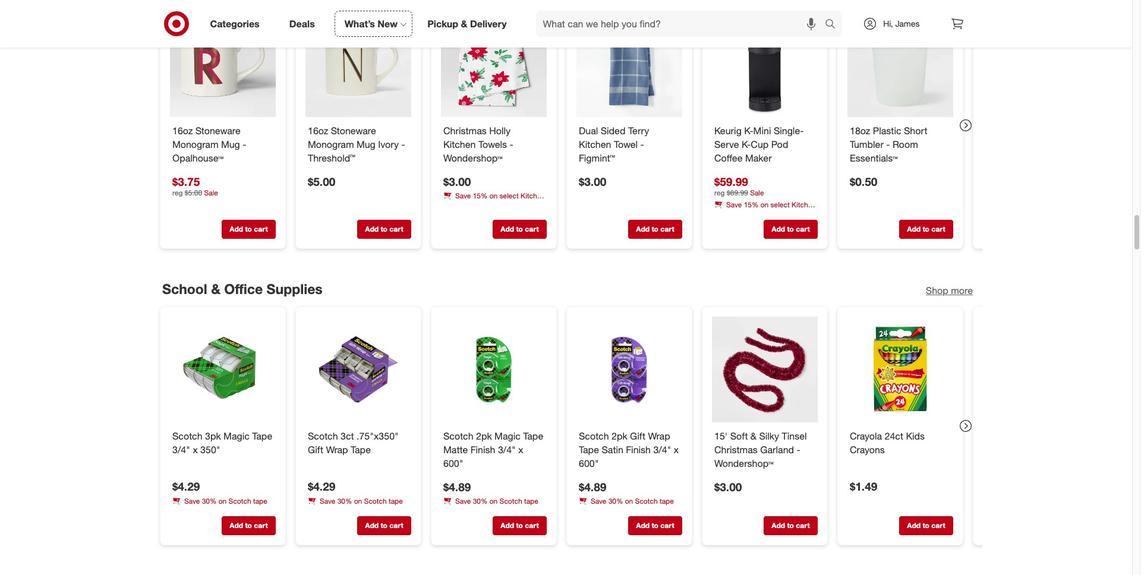 Task type: vqa. For each thing, say whether or not it's contained in the screenshot.
2nd 2pk from the left
yes



Task type: describe. For each thing, give the bounding box(es) containing it.
& for school
[[211, 280, 220, 297]]

add to cart button for scotch 3pk magic tape 3/4" x 350"
[[221, 517, 276, 536]]

wrap inside scotch 2pk gift wrap tape satin finish 3/4" x 600"
[[648, 431, 670, 442]]

christmas holly kitchen towels - wondershop™ link
[[443, 124, 544, 165]]

add to cart button for 16oz stoneware monogram mug ivory - threshold™
[[357, 220, 411, 239]]

new
[[378, 18, 398, 29]]

- inside 18oz plastic short tumbler - room essentials™
[[886, 139, 890, 150]]

x inside the "scotch 3pk magic tape 3/4" x 350""
[[193, 444, 197, 456]]

hi,
[[883, 18, 893, 29]]

$4.89 for scotch 2pk gift wrap tape satin finish 3/4" x 600"
[[579, 480, 606, 494]]

pod
[[771, 139, 788, 150]]

terry
[[628, 125, 649, 137]]

add for scotch 2pk gift wrap tape satin finish 3/4" x 600"
[[636, 522, 649, 531]]

16oz stoneware monogram mug - opalhouse™
[[172, 125, 246, 164]]

save for scotch 2pk gift wrap tape satin finish 3/4" x 600"
[[591, 497, 606, 506]]

sided
[[601, 125, 625, 137]]

ivory
[[378, 139, 399, 150]]

search button
[[820, 11, 848, 39]]

.75"x350"
[[356, 431, 398, 442]]

tape for scotch 2pk magic tape matte finish 3/4" x 600"
[[524, 497, 538, 506]]

add for 15' soft & silky tinsel christmas garland - wondershop™
[[771, 522, 785, 531]]

to for 16oz stoneware monogram mug ivory - threshold™
[[380, 225, 387, 234]]

save 30% on scotch tape button for satin
[[579, 497, 674, 508]]

save 30% on scotch tape button for finish
[[443, 497, 538, 508]]

scotch 3pk magic tape 3/4" x 350"
[[172, 431, 272, 456]]

what's
[[345, 18, 375, 29]]

add to cart button for christmas holly kitchen towels - wondershop™
[[492, 220, 547, 239]]

scotch 2pk magic tape matte finish 3/4" x 600" link
[[443, 430, 544, 471]]

to for keurig k-mini single- serve k-cup pod coffee maker
[[787, 225, 794, 234]]

on for scotch 3pk magic tape 3/4" x 350"
[[218, 497, 226, 506]]

to for 15' soft & silky tinsel christmas garland - wondershop™
[[787, 522, 794, 531]]

add for 16oz stoneware monogram mug - opalhouse™
[[229, 225, 243, 234]]

dual sided terry kitchen towel - figmint™ link
[[579, 124, 680, 165]]

tape for scotch 3pk magic tape 3/4" x 350"
[[253, 497, 267, 506]]

stoneware for -
[[195, 125, 240, 137]]

christmas holly kitchen towels - wondershop™
[[443, 125, 513, 164]]

scotch 2pk magic tape matte finish 3/4" x 600"
[[443, 431, 543, 470]]

add to cart button for dual sided terry kitchen towel - figmint™
[[628, 220, 682, 239]]

tape for scotch 2pk gift wrap tape satin finish 3/4" x 600"
[[659, 497, 674, 506]]

soft
[[730, 431, 748, 442]]

shop more
[[926, 284, 973, 296]]

scotch 2pk gift wrap tape satin finish 3/4" x 600" link
[[579, 430, 680, 471]]

on down $89.99
[[734, 211, 742, 220]]

save 15% on select kitchen items on select items button
[[714, 200, 818, 220]]

15' soft & silky tinsel christmas garland - wondershop™ link
[[714, 430, 815, 471]]

3/4" inside scotch 2pk gift wrap tape satin finish 3/4" x 600"
[[653, 444, 671, 456]]

james
[[895, 18, 920, 29]]

save 30% on scotch tape for x
[[184, 497, 267, 506]]

to for scotch 3ct .75"x350" gift wrap tape
[[380, 522, 387, 531]]

$4.29 for wrap
[[308, 480, 335, 494]]

cart for keurig k-mini single- serve k-cup pod coffee maker
[[796, 225, 810, 234]]

- inside 15' soft & silky tinsel christmas garland - wondershop™
[[797, 444, 800, 456]]

figmint™
[[579, 152, 615, 164]]

30% for tape
[[337, 497, 352, 506]]

tape inside scotch 3ct .75"x350" gift wrap tape
[[350, 444, 371, 456]]

kitchen inside dual sided terry kitchen towel - figmint™
[[579, 139, 611, 150]]

supplies
[[266, 280, 322, 297]]

add for christmas holly kitchen towels - wondershop™
[[500, 225, 514, 234]]

holly
[[489, 125, 510, 137]]

hi, james
[[883, 18, 920, 29]]

magic for $4.89
[[494, 431, 520, 442]]

add to cart for 16oz stoneware monogram mug ivory - threshold™
[[365, 225, 403, 234]]

16oz stoneware monogram mug ivory - threshold™ link
[[308, 124, 409, 165]]

save for scotch 3pk magic tape 3/4" x 350"
[[184, 497, 200, 506]]

maker
[[745, 152, 772, 164]]

on for keurig k-mini single- serve k-cup pod coffee maker
[[760, 201, 768, 210]]

3/4" inside the "scotch 3pk magic tape 3/4" x 350""
[[172, 444, 190, 456]]

save 15% on select kitchen items
[[443, 192, 545, 211]]

- inside dual sided terry kitchen towel - figmint™
[[640, 139, 644, 150]]

16oz stoneware monogram mug - opalhouse™ link
[[172, 124, 273, 165]]

select for keurig k-mini single- serve k-cup pod coffee maker
[[770, 201, 790, 210]]

$3.00 for 15' soft & silky tinsel christmas garland - wondershop™
[[714, 480, 742, 494]]

tinsel
[[782, 431, 807, 442]]

cart for scotch 3pk magic tape 3/4" x 350"
[[254, 522, 268, 531]]

silky
[[759, 431, 779, 442]]

scotch inside scotch 2pk gift wrap tape satin finish 3/4" x 600"
[[579, 431, 609, 442]]

magic for $4.29
[[223, 431, 249, 442]]

cart for 16oz stoneware monogram mug ivory - threshold™
[[389, 225, 403, 234]]

add to cart button for scotch 3ct .75"x350" gift wrap tape
[[357, 517, 411, 536]]

serve
[[714, 139, 739, 150]]

2 horizontal spatial items
[[765, 211, 782, 220]]

categories
[[210, 18, 260, 29]]

deals
[[289, 18, 315, 29]]

15'
[[714, 431, 727, 442]]

add to cart for scotch 2pk magic tape matte finish 3/4" x 600"
[[500, 522, 539, 531]]

to for scotch 2pk magic tape matte finish 3/4" x 600"
[[516, 522, 523, 531]]

to for 18oz plastic short tumbler - room essentials™
[[923, 225, 929, 234]]

add to cart for 16oz stoneware monogram mug - opalhouse™
[[229, 225, 268, 234]]

0 vertical spatial k-
[[744, 125, 753, 137]]

scotch inside scotch 2pk magic tape matte finish 3/4" x 600"
[[443, 431, 473, 442]]

- inside 16oz stoneware monogram mug ivory - threshold™
[[401, 139, 405, 150]]

2pk for satin
[[611, 431, 627, 442]]

0 vertical spatial $5.00
[[308, 175, 335, 188]]

deals link
[[279, 11, 330, 37]]

search
[[820, 19, 848, 31]]

essentials™
[[850, 152, 898, 164]]

keurig
[[714, 125, 741, 137]]

$59.99
[[714, 175, 748, 188]]

mug for ivory
[[356, 139, 375, 150]]

1 vertical spatial k-
[[742, 139, 751, 150]]

x inside scotch 2pk gift wrap tape satin finish 3/4" x 600"
[[674, 444, 679, 456]]

kids
[[906, 431, 925, 442]]

short
[[904, 125, 927, 137]]

room
[[892, 139, 918, 150]]

add for scotch 2pk magic tape matte finish 3/4" x 600"
[[500, 522, 514, 531]]

& for pickup
[[461, 18, 468, 29]]

cup
[[751, 139, 768, 150]]

add for keurig k-mini single- serve k-cup pod coffee maker
[[771, 225, 785, 234]]

reg for $59.99
[[714, 189, 725, 198]]

monogram for 16oz stoneware monogram mug ivory - threshold™
[[308, 139, 354, 150]]

24ct
[[885, 431, 903, 442]]

save 30% on scotch tape button for tape
[[308, 496, 403, 507]]

shop
[[926, 284, 948, 296]]

16oz stoneware monogram mug ivory - threshold™
[[308, 125, 405, 164]]

18oz plastic short tumbler - room essentials™ link
[[850, 124, 951, 165]]

select for christmas holly kitchen towels - wondershop™
[[499, 192, 519, 201]]

$89.99
[[727, 189, 748, 198]]

towel
[[614, 139, 638, 150]]

3pk
[[205, 431, 221, 442]]

15% for k-
[[744, 201, 758, 210]]

$1.49
[[850, 480, 877, 494]]

tape for scotch 3ct .75"x350" gift wrap tape
[[388, 497, 403, 506]]

office
[[224, 280, 263, 297]]

save 15% on select kitchen items on select items
[[714, 201, 816, 220]]

add to cart button for scotch 2pk gift wrap tape satin finish 3/4" x 600"
[[628, 517, 682, 536]]

add to cart for scotch 3pk magic tape 3/4" x 350"
[[229, 522, 268, 531]]

- inside 16oz stoneware monogram mug - opalhouse™
[[242, 139, 246, 150]]

600" inside scotch 2pk magic tape matte finish 3/4" x 600"
[[443, 458, 463, 470]]

coffee
[[714, 152, 742, 164]]

pickup & delivery
[[427, 18, 507, 29]]

3/4" inside scotch 2pk magic tape matte finish 3/4" x 600"
[[498, 444, 516, 456]]

save for christmas holly kitchen towels - wondershop™
[[455, 192, 471, 201]]

mini
[[753, 125, 771, 137]]

crayola 24ct kids crayons
[[850, 431, 925, 456]]

keurig k-mini single- serve k-cup pod coffee maker link
[[714, 124, 815, 165]]

monogram for 16oz stoneware monogram mug - opalhouse™
[[172, 139, 218, 150]]

What can we help you find? suggestions appear below search field
[[536, 11, 828, 37]]

wondershop™ inside christmas holly kitchen towels - wondershop™
[[443, 152, 502, 164]]

cart for dual sided terry kitchen towel - figmint™
[[660, 225, 674, 234]]

kitchen inside save 15% on select kitchen items on select items
[[792, 201, 816, 210]]

school & office supplies
[[162, 280, 322, 297]]

what's new
[[345, 18, 398, 29]]

on for scotch 3ct .75"x350" gift wrap tape
[[354, 497, 362, 506]]

kitchen inside christmas holly kitchen towels - wondershop™
[[443, 139, 476, 150]]

18oz
[[850, 125, 870, 137]]

tape inside scotch 2pk gift wrap tape satin finish 3/4" x 600"
[[579, 444, 599, 456]]

add for scotch 3pk magic tape 3/4" x 350"
[[229, 522, 243, 531]]

save 30% on scotch tape for satin
[[591, 497, 674, 506]]

$4.89 for scotch 2pk magic tape matte finish 3/4" x 600"
[[443, 480, 471, 494]]

categories link
[[200, 11, 274, 37]]

save 30% on scotch tape button for x
[[172, 496, 267, 507]]



Task type: locate. For each thing, give the bounding box(es) containing it.
cart for 15' soft & silky tinsel christmas garland - wondershop™
[[796, 522, 810, 531]]

christmas
[[443, 125, 486, 137], [714, 444, 758, 456]]

kitchen inside save 15% on select kitchen items
[[520, 192, 545, 201]]

$59.99 reg $89.99 sale
[[714, 175, 764, 198]]

add to cart button for scotch 2pk magic tape matte finish 3/4" x 600"
[[492, 517, 547, 536]]

sale down opalhouse™ on the left top
[[204, 189, 218, 198]]

1 horizontal spatial 600"
[[579, 458, 599, 470]]

what's new link
[[335, 11, 413, 37]]

on down scotch 2pk magic tape matte finish 3/4" x 600" link
[[489, 497, 497, 506]]

x inside scotch 2pk magic tape matte finish 3/4" x 600"
[[518, 444, 523, 456]]

0 horizontal spatial $3.00
[[443, 175, 471, 188]]

1 $4.29 from the left
[[172, 480, 200, 494]]

16oz
[[172, 125, 193, 137], [308, 125, 328, 137]]

garland
[[760, 444, 794, 456]]

mug left ivory
[[356, 139, 375, 150]]

add to cart for christmas holly kitchen towels - wondershop™
[[500, 225, 539, 234]]

sale for $59.99
[[750, 189, 764, 198]]

reg for $3.75
[[172, 189, 182, 198]]

add to cart for scotch 2pk gift wrap tape satin finish 3/4" x 600"
[[636, 522, 674, 531]]

4 save 30% on scotch tape button from the left
[[579, 497, 674, 508]]

1 x from the left
[[193, 444, 197, 456]]

k- up cup
[[744, 125, 753, 137]]

magic inside the "scotch 3pk magic tape 3/4" x 350""
[[223, 431, 249, 442]]

on down christmas holly kitchen towels - wondershop™ link
[[489, 192, 497, 201]]

on down scotch 2pk gift wrap tape satin finish 3/4" x 600" link
[[625, 497, 633, 506]]

cart for christmas holly kitchen towels - wondershop™
[[525, 225, 539, 234]]

2 30% from the left
[[337, 497, 352, 506]]

scotch inside scotch 3ct .75"x350" gift wrap tape
[[308, 431, 338, 442]]

1 horizontal spatial &
[[461, 18, 468, 29]]

2 finish from the left
[[626, 444, 651, 456]]

350"
[[200, 444, 220, 456]]

3 30% from the left
[[473, 497, 487, 506]]

crayola
[[850, 431, 882, 442]]

1 horizontal spatial wondershop™
[[714, 458, 773, 470]]

save 30% on scotch tape button down scotch 2pk magic tape matte finish 3/4" x 600" link
[[443, 497, 538, 508]]

30% down scotch 3ct .75"x350" gift wrap tape
[[337, 497, 352, 506]]

on down scotch 3ct .75"x350" gift wrap tape link
[[354, 497, 362, 506]]

keurig k-mini single- serve k-cup pod coffee maker
[[714, 125, 804, 164]]

$5.00
[[308, 175, 335, 188], [184, 189, 202, 198]]

save for scotch 2pk magic tape matte finish 3/4" x 600"
[[455, 497, 471, 506]]

0 horizontal spatial 16oz
[[172, 125, 193, 137]]

16oz for 16oz stoneware monogram mug - opalhouse™
[[172, 125, 193, 137]]

add to cart button for 16oz stoneware monogram mug - opalhouse™
[[221, 220, 276, 239]]

items for keurig k-mini single- serve k-cup pod coffee maker
[[714, 211, 732, 220]]

1 vertical spatial gift
[[308, 444, 323, 456]]

1 horizontal spatial x
[[518, 444, 523, 456]]

gift
[[630, 431, 645, 442], [308, 444, 323, 456]]

2 sale from the left
[[750, 189, 764, 198]]

scotch 3pk magic tape 3/4" x 350" image
[[170, 317, 276, 423], [170, 317, 276, 423]]

600"
[[443, 458, 463, 470], [579, 458, 599, 470]]

2 reg from the left
[[714, 189, 725, 198]]

& left office
[[211, 280, 220, 297]]

keurig k-mini single-serve k-cup pod coffee maker image
[[712, 11, 818, 117], [712, 11, 818, 117]]

& right pickup
[[461, 18, 468, 29]]

2 x from the left
[[518, 444, 523, 456]]

add to cart button for 15' soft & silky tinsel christmas garland - wondershop™
[[764, 517, 818, 536]]

2 save 30% on scotch tape button from the left
[[308, 496, 403, 507]]

save 30% on scotch tape down scotch 2pk gift wrap tape satin finish 3/4" x 600" link
[[591, 497, 674, 506]]

1 horizontal spatial select
[[744, 211, 763, 220]]

$3.00
[[443, 175, 471, 188], [579, 175, 606, 188], [714, 480, 742, 494]]

0 horizontal spatial 2pk
[[476, 431, 492, 442]]

& inside 15' soft & silky tinsel christmas garland - wondershop™
[[750, 431, 756, 442]]

$3.00 up save 15% on select kitchen items
[[443, 175, 471, 188]]

1 horizontal spatial christmas
[[714, 444, 758, 456]]

0 horizontal spatial 15%
[[473, 192, 487, 201]]

3ct
[[340, 431, 354, 442]]

$4.89
[[443, 480, 471, 494], [579, 480, 606, 494]]

0 horizontal spatial items
[[443, 202, 461, 211]]

gift inside scotch 2pk gift wrap tape satin finish 3/4" x 600"
[[630, 431, 645, 442]]

add to cart button for crayola 24ct kids crayons
[[899, 517, 953, 536]]

magic
[[223, 431, 249, 442], [494, 431, 520, 442]]

0 vertical spatial gift
[[630, 431, 645, 442]]

wrap inside scotch 3ct .75"x350" gift wrap tape
[[326, 444, 348, 456]]

threshold™
[[308, 152, 355, 164]]

reg inside '$59.99 reg $89.99 sale'
[[714, 189, 725, 198]]

-
[[242, 139, 246, 150], [401, 139, 405, 150], [509, 139, 513, 150], [640, 139, 644, 150], [886, 139, 890, 150], [797, 444, 800, 456]]

2pk
[[476, 431, 492, 442], [611, 431, 627, 442]]

16oz for 16oz stoneware monogram mug ivory - threshold™
[[308, 125, 328, 137]]

1 horizontal spatial $5.00
[[308, 175, 335, 188]]

1 horizontal spatial gift
[[630, 431, 645, 442]]

30% for finish
[[473, 497, 487, 506]]

cart for scotch 3ct .75"x350" gift wrap tape
[[389, 522, 403, 531]]

2 $4.29 from the left
[[308, 480, 335, 494]]

0 horizontal spatial $5.00
[[184, 189, 202, 198]]

dual
[[579, 125, 598, 137]]

1 2pk from the left
[[476, 431, 492, 442]]

sale for $3.75
[[204, 189, 218, 198]]

x
[[193, 444, 197, 456], [518, 444, 523, 456], [674, 444, 679, 456]]

3 save 30% on scotch tape from the left
[[455, 497, 538, 506]]

0 horizontal spatial wrap
[[326, 444, 348, 456]]

1 horizontal spatial mug
[[356, 139, 375, 150]]

add to cart for dual sided terry kitchen towel - figmint™
[[636, 225, 674, 234]]

cart for scotch 2pk gift wrap tape satin finish 3/4" x 600"
[[660, 522, 674, 531]]

select
[[499, 192, 519, 201], [770, 201, 790, 210], [744, 211, 763, 220]]

on for scotch 2pk magic tape matte finish 3/4" x 600"
[[489, 497, 497, 506]]

2 mug from the left
[[356, 139, 375, 150]]

select down $89.99
[[744, 211, 763, 220]]

single-
[[774, 125, 804, 137]]

30% down scotch 2pk magic tape matte finish 3/4" x 600" link
[[473, 497, 487, 506]]

cart
[[254, 225, 268, 234], [389, 225, 403, 234], [525, 225, 539, 234], [660, 225, 674, 234], [796, 225, 810, 234], [931, 225, 945, 234], [254, 522, 268, 531], [389, 522, 403, 531], [525, 522, 539, 531], [660, 522, 674, 531], [796, 522, 810, 531], [931, 522, 945, 531]]

wondershop™ down the soft
[[714, 458, 773, 470]]

1 vertical spatial wondershop™
[[714, 458, 773, 470]]

scotch 3ct .75"x350" gift wrap tape
[[308, 431, 398, 456]]

3/4" left 350"
[[172, 444, 190, 456]]

monogram
[[172, 139, 218, 150], [308, 139, 354, 150]]

1 600" from the left
[[443, 458, 463, 470]]

$3.75 reg $5.00 sale
[[172, 175, 218, 198]]

0 horizontal spatial x
[[193, 444, 197, 456]]

2 tape from the left
[[388, 497, 403, 506]]

0 horizontal spatial magic
[[223, 431, 249, 442]]

2 stoneware from the left
[[331, 125, 376, 137]]

mug inside 16oz stoneware monogram mug ivory - threshold™
[[356, 139, 375, 150]]

4 save 30% on scotch tape from the left
[[591, 497, 674, 506]]

30% down satin
[[608, 497, 623, 506]]

select down maker
[[770, 201, 790, 210]]

select down christmas holly kitchen towels - wondershop™ link
[[499, 192, 519, 201]]

finish inside scotch 2pk gift wrap tape satin finish 3/4" x 600"
[[626, 444, 651, 456]]

0 horizontal spatial $4.89
[[443, 480, 471, 494]]

2 horizontal spatial $3.00
[[714, 480, 742, 494]]

1 horizontal spatial magic
[[494, 431, 520, 442]]

1 stoneware from the left
[[195, 125, 240, 137]]

4 tape from the left
[[659, 497, 674, 506]]

finish right satin
[[626, 444, 651, 456]]

15% down $89.99
[[744, 201, 758, 210]]

1 horizontal spatial $3.00
[[579, 175, 606, 188]]

k- up maker
[[742, 139, 751, 150]]

15%
[[473, 192, 487, 201], [744, 201, 758, 210]]

2pk inside scotch 2pk gift wrap tape satin finish 3/4" x 600"
[[611, 431, 627, 442]]

tape inside scotch 2pk magic tape matte finish 3/4" x 600"
[[523, 431, 543, 442]]

1 tape from the left
[[253, 497, 267, 506]]

1 vertical spatial $5.00
[[184, 189, 202, 198]]

scotch inside the "scotch 3pk magic tape 3/4" x 350""
[[172, 431, 202, 442]]

christmas up "towels"
[[443, 125, 486, 137]]

save 15% on select kitchen items button
[[443, 191, 547, 211]]

3 x from the left
[[674, 444, 679, 456]]

reg
[[172, 189, 182, 198], [714, 189, 725, 198]]

$3.00 down figmint™
[[579, 175, 606, 188]]

pickup
[[427, 18, 458, 29]]

reg inside $3.75 reg $5.00 sale
[[172, 189, 182, 198]]

to for 16oz stoneware monogram mug - opalhouse™
[[245, 225, 252, 234]]

0 horizontal spatial sale
[[204, 189, 218, 198]]

1 finish from the left
[[470, 444, 495, 456]]

crayola 24ct kids crayons link
[[850, 430, 951, 457]]

cart for 16oz stoneware monogram mug - opalhouse™
[[254, 225, 268, 234]]

cart for scotch 2pk magic tape matte finish 3/4" x 600"
[[525, 522, 539, 531]]

2 horizontal spatial x
[[674, 444, 679, 456]]

add for 18oz plastic short tumbler - room essentials™
[[907, 225, 921, 234]]

save for keurig k-mini single- serve k-cup pod coffee maker
[[726, 201, 742, 210]]

save 30% on scotch tape button
[[172, 496, 267, 507], [308, 496, 403, 507], [443, 497, 538, 508], [579, 497, 674, 508]]

15' soft & silky tinsel christmas garland - wondershop™ image
[[712, 317, 818, 423]]

items inside save 15% on select kitchen items
[[443, 202, 461, 211]]

save 30% on scotch tape
[[184, 497, 267, 506], [320, 497, 403, 506], [455, 497, 538, 506], [591, 497, 674, 506]]

1 horizontal spatial items
[[714, 211, 732, 220]]

30%
[[202, 497, 216, 506], [337, 497, 352, 506], [473, 497, 487, 506], [608, 497, 623, 506]]

monogram inside 16oz stoneware monogram mug ivory - threshold™
[[308, 139, 354, 150]]

on down 350"
[[218, 497, 226, 506]]

4 30% from the left
[[608, 497, 623, 506]]

satin
[[602, 444, 623, 456]]

shop more button
[[926, 284, 973, 297]]

stoneware for ivory
[[331, 125, 376, 137]]

scotch 2pk gift wrap tape satin finish 3/4" x 600"
[[579, 431, 679, 470]]

1 horizontal spatial monogram
[[308, 139, 354, 150]]

18oz plastic short tumbler - room essentials™
[[850, 125, 927, 164]]

mug
[[221, 139, 240, 150], [356, 139, 375, 150]]

towels
[[478, 139, 507, 150]]

0 vertical spatial wrap
[[648, 431, 670, 442]]

to for dual sided terry kitchen towel - figmint™
[[651, 225, 658, 234]]

600" inside scotch 2pk gift wrap tape satin finish 3/4" x 600"
[[579, 458, 599, 470]]

$5.00 down '$3.75'
[[184, 189, 202, 198]]

1 horizontal spatial sale
[[750, 189, 764, 198]]

1 30% from the left
[[202, 497, 216, 506]]

add to cart for 15' soft & silky tinsel christmas garland - wondershop™
[[771, 522, 810, 531]]

select inside save 15% on select kitchen items
[[499, 192, 519, 201]]

1 horizontal spatial stoneware
[[331, 125, 376, 137]]

3/4" right satin
[[653, 444, 671, 456]]

$3.00 for dual sided terry kitchen towel - figmint™
[[579, 175, 606, 188]]

$4.89 down satin
[[579, 480, 606, 494]]

0 horizontal spatial 600"
[[443, 458, 463, 470]]

0 horizontal spatial mug
[[221, 139, 240, 150]]

sale inside '$59.99 reg $89.99 sale'
[[750, 189, 764, 198]]

stoneware
[[195, 125, 240, 137], [331, 125, 376, 137]]

scotch 3ct .75"x350" gift wrap tape link
[[308, 430, 409, 457]]

1 mug from the left
[[221, 139, 240, 150]]

0 horizontal spatial stoneware
[[195, 125, 240, 137]]

add for 16oz stoneware monogram mug ivory - threshold™
[[365, 225, 378, 234]]

add to cart for keurig k-mini single- serve k-cup pod coffee maker
[[771, 225, 810, 234]]

monogram up threshold™
[[308, 139, 354, 150]]

christmas inside 15' soft & silky tinsel christmas garland - wondershop™
[[714, 444, 758, 456]]

wondershop™ inside 15' soft & silky tinsel christmas garland - wondershop™
[[714, 458, 773, 470]]

2 horizontal spatial select
[[770, 201, 790, 210]]

& right the soft
[[750, 431, 756, 442]]

1 vertical spatial christmas
[[714, 444, 758, 456]]

$4.29 down scotch 3ct .75"x350" gift wrap tape
[[308, 480, 335, 494]]

add to cart button for 18oz plastic short tumbler - room essentials™
[[899, 220, 953, 239]]

16oz stoneware monogram mug ivory - threshold™ image
[[305, 11, 411, 117], [305, 11, 411, 117]]

$5.00 inside $3.75 reg $5.00 sale
[[184, 189, 202, 198]]

1 monogram from the left
[[172, 139, 218, 150]]

$4.29
[[172, 480, 200, 494], [308, 480, 335, 494]]

2 vertical spatial &
[[750, 431, 756, 442]]

christmas inside christmas holly kitchen towels - wondershop™
[[443, 125, 486, 137]]

3 3/4" from the left
[[653, 444, 671, 456]]

dual sided terry kitchen towel - figmint™
[[579, 125, 649, 164]]

30% for satin
[[608, 497, 623, 506]]

2 $4.89 from the left
[[579, 480, 606, 494]]

finish
[[470, 444, 495, 456], [626, 444, 651, 456]]

stoneware inside 16oz stoneware monogram mug - opalhouse™
[[195, 125, 240, 137]]

15% inside save 15% on select kitchen items
[[473, 192, 487, 201]]

0 horizontal spatial christmas
[[443, 125, 486, 137]]

$0.50
[[850, 175, 877, 188]]

16oz inside 16oz stoneware monogram mug - opalhouse™
[[172, 125, 193, 137]]

dual sided terry kitchen towel - figmint™ image
[[576, 11, 682, 117], [576, 11, 682, 117]]

2 2pk from the left
[[611, 431, 627, 442]]

mug inside 16oz stoneware monogram mug - opalhouse™
[[221, 139, 240, 150]]

1 horizontal spatial finish
[[626, 444, 651, 456]]

1 save 30% on scotch tape from the left
[[184, 497, 267, 506]]

0 vertical spatial christmas
[[443, 125, 486, 137]]

18oz plastic short tumbler - room essentials™ image
[[847, 11, 953, 117], [847, 11, 953, 117]]

2pk inside scotch 2pk magic tape matte finish 3/4" x 600"
[[476, 431, 492, 442]]

16oz up threshold™
[[308, 125, 328, 137]]

save
[[455, 192, 471, 201], [726, 201, 742, 210], [184, 497, 200, 506], [320, 497, 335, 506], [455, 497, 471, 506], [591, 497, 606, 506]]

3 save 30% on scotch tape button from the left
[[443, 497, 538, 508]]

add for scotch 3ct .75"x350" gift wrap tape
[[365, 522, 378, 531]]

stoneware inside 16oz stoneware monogram mug ivory - threshold™
[[331, 125, 376, 137]]

$4.29 down the "scotch 3pk magic tape 3/4" x 350""
[[172, 480, 200, 494]]

2 3/4" from the left
[[498, 444, 516, 456]]

plastic
[[873, 125, 901, 137]]

on inside save 15% on select kitchen items
[[489, 192, 497, 201]]

3 tape from the left
[[524, 497, 538, 506]]

to for crayola 24ct kids crayons
[[923, 522, 929, 531]]

0 horizontal spatial select
[[499, 192, 519, 201]]

15' soft & silky tinsel christmas garland - wondershop™
[[714, 431, 807, 470]]

monogram up opalhouse™ on the left top
[[172, 139, 218, 150]]

items for christmas holly kitchen towels - wondershop™
[[443, 202, 461, 211]]

add to cart button for keurig k-mini single- serve k-cup pod coffee maker
[[764, 220, 818, 239]]

0 vertical spatial wondershop™
[[443, 152, 502, 164]]

1 vertical spatial wrap
[[326, 444, 348, 456]]

16oz inside 16oz stoneware monogram mug ivory - threshold™
[[308, 125, 328, 137]]

save 30% on scotch tape button down 350"
[[172, 496, 267, 507]]

add to cart for crayola 24ct kids crayons
[[907, 522, 945, 531]]

add
[[229, 225, 243, 234], [365, 225, 378, 234], [500, 225, 514, 234], [636, 225, 649, 234], [771, 225, 785, 234], [907, 225, 921, 234], [229, 522, 243, 531], [365, 522, 378, 531], [500, 522, 514, 531], [636, 522, 649, 531], [771, 522, 785, 531], [907, 522, 921, 531]]

add to cart for scotch 3ct .75"x350" gift wrap tape
[[365, 522, 403, 531]]

on down '$59.99 reg $89.99 sale'
[[760, 201, 768, 210]]

1 3/4" from the left
[[172, 444, 190, 456]]

add to cart
[[229, 225, 268, 234], [365, 225, 403, 234], [500, 225, 539, 234], [636, 225, 674, 234], [771, 225, 810, 234], [907, 225, 945, 234], [229, 522, 268, 531], [365, 522, 403, 531], [500, 522, 539, 531], [636, 522, 674, 531], [771, 522, 810, 531], [907, 522, 945, 531]]

2 horizontal spatial &
[[750, 431, 756, 442]]

2pk for finish
[[476, 431, 492, 442]]

15% for wondershop™
[[473, 192, 487, 201]]

magic inside scotch 2pk magic tape matte finish 3/4" x 600"
[[494, 431, 520, 442]]

more
[[951, 284, 973, 296]]

crayola 24ct kids crayons image
[[847, 317, 953, 423], [847, 317, 953, 423]]

wondershop™ down "towels"
[[443, 152, 502, 164]]

finish inside scotch 2pk magic tape matte finish 3/4" x 600"
[[470, 444, 495, 456]]

0 horizontal spatial reg
[[172, 189, 182, 198]]

16oz stoneware monogram mug - opalhouse™ image
[[170, 11, 276, 117], [170, 11, 276, 117]]

cart for crayola 24ct kids crayons
[[931, 522, 945, 531]]

1 horizontal spatial 2pk
[[611, 431, 627, 442]]

matte
[[443, 444, 468, 456]]

$3.00 down 15' soft & silky tinsel christmas garland - wondershop™
[[714, 480, 742, 494]]

cart for 18oz plastic short tumbler - room essentials™
[[931, 225, 945, 234]]

scotch 2pk gift wrap tape satin finish 3/4" x 600" image
[[576, 317, 682, 423], [576, 317, 682, 423]]

monogram inside 16oz stoneware monogram mug - opalhouse™
[[172, 139, 218, 150]]

save 30% on scotch tape down scotch 2pk magic tape matte finish 3/4" x 600" link
[[455, 497, 538, 506]]

1 vertical spatial &
[[211, 280, 220, 297]]

sale up save 15% on select kitchen items on select items
[[750, 189, 764, 198]]

scotch 2pk magic tape matte finish 3/4" x 600" image
[[441, 317, 547, 423], [441, 317, 547, 423]]

0 horizontal spatial 3/4"
[[172, 444, 190, 456]]

1 horizontal spatial 16oz
[[308, 125, 328, 137]]

1 $4.89 from the left
[[443, 480, 471, 494]]

tumbler
[[850, 139, 884, 150]]

school
[[162, 280, 207, 297]]

save 30% on scotch tape button down scotch 2pk gift wrap tape satin finish 3/4" x 600" link
[[579, 497, 674, 508]]

1 magic from the left
[[223, 431, 249, 442]]

on for scotch 2pk gift wrap tape satin finish 3/4" x 600"
[[625, 497, 633, 506]]

1 reg from the left
[[172, 189, 182, 198]]

0 horizontal spatial finish
[[470, 444, 495, 456]]

0 horizontal spatial gift
[[308, 444, 323, 456]]

mug for -
[[221, 139, 240, 150]]

2 monogram from the left
[[308, 139, 354, 150]]

pickup & delivery link
[[417, 11, 522, 37]]

16oz up opalhouse™ on the left top
[[172, 125, 193, 137]]

stoneware up opalhouse™ on the left top
[[195, 125, 240, 137]]

1 save 30% on scotch tape button from the left
[[172, 496, 267, 507]]

30% for x
[[202, 497, 216, 506]]

1 horizontal spatial $4.89
[[579, 480, 606, 494]]

save 30% on scotch tape button down scotch 3ct .75"x350" gift wrap tape link
[[308, 496, 403, 507]]

delivery
[[470, 18, 507, 29]]

reg down $59.99
[[714, 189, 725, 198]]

2 16oz from the left
[[308, 125, 328, 137]]

$4.89 down matte
[[443, 480, 471, 494]]

finish right matte
[[470, 444, 495, 456]]

add to cart button
[[221, 220, 276, 239], [357, 220, 411, 239], [492, 220, 547, 239], [628, 220, 682, 239], [764, 220, 818, 239], [899, 220, 953, 239], [221, 517, 276, 536], [357, 517, 411, 536], [492, 517, 547, 536], [628, 517, 682, 536], [764, 517, 818, 536], [899, 517, 953, 536]]

sale inside $3.75 reg $5.00 sale
[[204, 189, 218, 198]]

30% down 350"
[[202, 497, 216, 506]]

2 horizontal spatial 3/4"
[[653, 444, 671, 456]]

1 16oz from the left
[[172, 125, 193, 137]]

tape inside the "scotch 3pk magic tape 3/4" x 350""
[[252, 431, 272, 442]]

save 30% on scotch tape down 350"
[[184, 497, 267, 506]]

1 sale from the left
[[204, 189, 218, 198]]

0 horizontal spatial monogram
[[172, 139, 218, 150]]

0 horizontal spatial &
[[211, 280, 220, 297]]

3/4" right matte
[[498, 444, 516, 456]]

stoneware up threshold™
[[331, 125, 376, 137]]

add to cart for 18oz plastic short tumbler - room essentials™
[[907, 225, 945, 234]]

reg down '$3.75'
[[172, 189, 182, 198]]

scotch 3pk magic tape 3/4" x 350" link
[[172, 430, 273, 457]]

2 magic from the left
[[494, 431, 520, 442]]

1 horizontal spatial $4.29
[[308, 480, 335, 494]]

save inside save 15% on select kitchen items
[[455, 192, 471, 201]]

1 horizontal spatial 3/4"
[[498, 444, 516, 456]]

crayons
[[850, 444, 885, 456]]

to for scotch 2pk gift wrap tape satin finish 3/4" x 600"
[[651, 522, 658, 531]]

opalhouse™
[[172, 152, 223, 164]]

christmas holly kitchen towels - wondershop™ image
[[441, 11, 547, 117], [441, 11, 547, 117]]

0 horizontal spatial wondershop™
[[443, 152, 502, 164]]

1 horizontal spatial 15%
[[744, 201, 758, 210]]

to for scotch 3pk magic tape 3/4" x 350"
[[245, 522, 252, 531]]

save 30% on scotch tape down scotch 3ct .75"x350" gift wrap tape link
[[320, 497, 403, 506]]

$3.75
[[172, 175, 200, 188]]

15% down christmas holly kitchen towels - wondershop™
[[473, 192, 487, 201]]

- inside christmas holly kitchen towels - wondershop™
[[509, 139, 513, 150]]

15% inside save 15% on select kitchen items on select items
[[744, 201, 758, 210]]

save for scotch 3ct .75"x350" gift wrap tape
[[320, 497, 335, 506]]

scotch 3ct .75"x350" gift wrap tape image
[[305, 317, 411, 423], [305, 317, 411, 423]]

2 save 30% on scotch tape from the left
[[320, 497, 403, 506]]

0 vertical spatial &
[[461, 18, 468, 29]]

add for dual sided terry kitchen towel - figmint™
[[636, 225, 649, 234]]

$4.29 for 3/4"
[[172, 480, 200, 494]]

mug up opalhouse™ on the left top
[[221, 139, 240, 150]]

1 horizontal spatial reg
[[714, 189, 725, 198]]

save inside save 15% on select kitchen items on select items
[[726, 201, 742, 210]]

0 horizontal spatial $4.29
[[172, 480, 200, 494]]

1 horizontal spatial wrap
[[648, 431, 670, 442]]

christmas down the soft
[[714, 444, 758, 456]]

2 600" from the left
[[579, 458, 599, 470]]

to for christmas holly kitchen towels - wondershop™
[[516, 225, 523, 234]]

$5.00 down threshold™
[[308, 175, 335, 188]]

gift inside scotch 3ct .75"x350" gift wrap tape
[[308, 444, 323, 456]]



